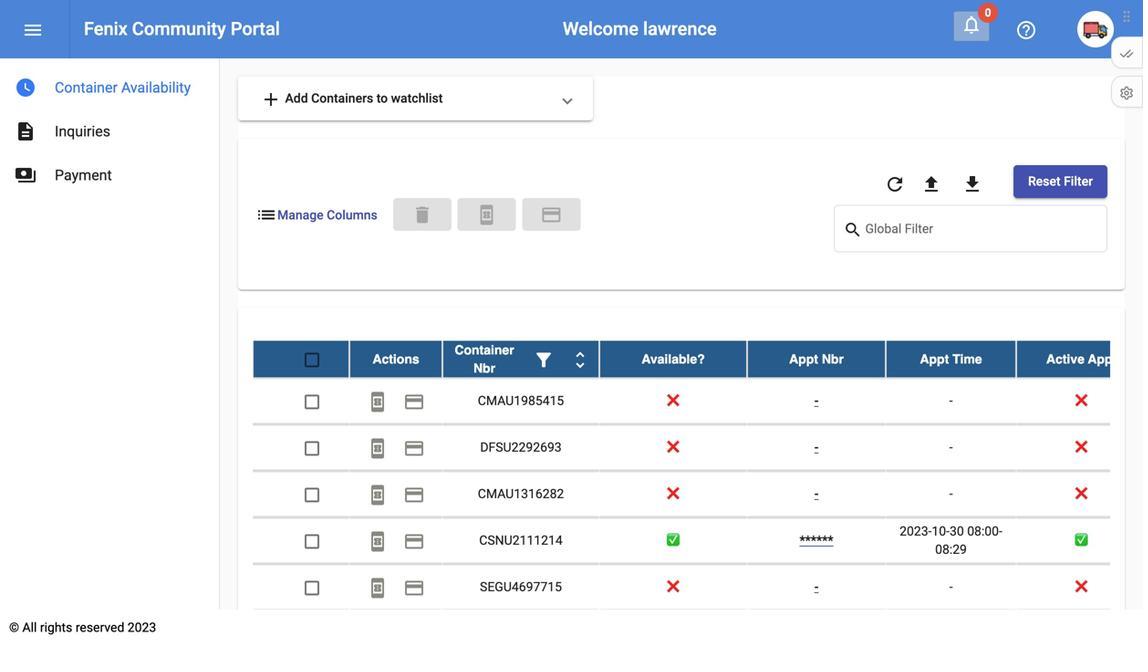 Task type: locate. For each thing, give the bounding box(es) containing it.
1 appt from the left
[[790, 352, 819, 367]]

- link for cmau1985415
[[815, 393, 819, 409]]

no color image containing menu
[[22, 19, 44, 41]]

- link for dfsu2292693
[[815, 440, 819, 455]]

2023
[[128, 620, 156, 635]]

fenix community portal
[[84, 18, 280, 40]]

column header containing filter_alt
[[443, 341, 600, 377]]

watchlist
[[391, 91, 443, 106]]

payment for csnu2111214
[[403, 531, 425, 553]]

payment for cmau1985415
[[403, 391, 425, 413]]

no color image containing unfold_more
[[570, 349, 591, 371]]

file_upload
[[921, 173, 943, 195]]

2 row from the top
[[253, 378, 1144, 425]]

no color image containing list
[[256, 204, 277, 226]]

1 horizontal spatial nbr
[[822, 352, 844, 367]]

no color image for file_download button
[[962, 173, 984, 195]]

book_online for dfsu2292693
[[367, 438, 389, 459]]

rights
[[40, 620, 72, 635]]

book_online for csnu2111214
[[367, 531, 389, 553]]

2023-10-30 08:00- 08:29
[[900, 524, 1003, 557]]

cmau1316282
[[478, 487, 564, 502]]

- link
[[815, 393, 819, 409], [815, 440, 819, 455], [815, 487, 819, 502], [815, 580, 819, 595]]

appt for appt nbr
[[790, 352, 819, 367]]

column header
[[443, 341, 600, 377]]

book_online button for cmau1985415
[[360, 383, 396, 419]]

payment button for cmau1316282
[[396, 476, 433, 513]]

no color image inside refresh button
[[884, 173, 906, 195]]

file_download
[[962, 173, 984, 195]]

filter_alt button
[[526, 341, 562, 377]]

no color image inside file_download button
[[962, 173, 984, 195]]

cmau1985415
[[478, 393, 564, 409]]

book_online button for csnu2111214
[[360, 523, 396, 559]]

unfold_more
[[570, 349, 591, 371]]

2 appt from the left
[[920, 352, 950, 367]]

2 horizontal spatial appt
[[1089, 352, 1117, 367]]

container up inquiries
[[55, 79, 118, 96]]

no color image containing add
[[260, 88, 282, 110]]

no color image
[[15, 77, 37, 99], [260, 88, 282, 110], [15, 120, 37, 142], [476, 204, 498, 226], [541, 204, 563, 226], [570, 349, 591, 371], [367, 391, 389, 413], [367, 484, 389, 506], [367, 531, 389, 553], [403, 531, 425, 553], [367, 577, 389, 599], [403, 577, 425, 599]]

0 horizontal spatial appt
[[790, 352, 819, 367]]

payment button
[[523, 198, 581, 231], [396, 383, 433, 419], [396, 430, 433, 466], [396, 476, 433, 513], [396, 523, 433, 559], [396, 569, 433, 606]]

container left filter_alt "popup button"
[[455, 343, 515, 357]]

notifications_none
[[961, 14, 983, 36]]

all
[[22, 620, 37, 635]]

appt
[[790, 352, 819, 367], [920, 352, 950, 367], [1089, 352, 1117, 367]]

container for nbr
[[455, 343, 515, 357]]

grid containing filter_alt
[[253, 341, 1144, 646]]

portal
[[231, 18, 280, 40]]

no color image containing watch_later
[[15, 77, 37, 99]]

no color image for payment "button" associated with dfsu2292693
[[403, 438, 425, 459]]

available? column header
[[600, 341, 748, 377]]

no color image containing book_online
[[367, 438, 389, 459]]

reset filter
[[1029, 174, 1094, 189]]

2 ✅ from the left
[[1076, 533, 1089, 548]]

1 horizontal spatial container
[[455, 343, 515, 357]]

container availability
[[55, 79, 191, 96]]

0 horizontal spatial ✅
[[667, 533, 680, 548]]

appt for appt time
[[920, 352, 950, 367]]

0 horizontal spatial container
[[55, 79, 118, 96]]

no color image containing refresh
[[884, 173, 906, 195]]

no color image for help_outline popup button
[[1016, 19, 1038, 41]]

payment
[[541, 204, 563, 226], [403, 391, 425, 413], [403, 438, 425, 459], [403, 484, 425, 506], [403, 531, 425, 553], [403, 577, 425, 599]]

©
[[9, 620, 19, 635]]

-
[[815, 393, 819, 409], [950, 393, 953, 409], [815, 440, 819, 455], [950, 440, 953, 455], [815, 487, 819, 502], [950, 487, 953, 502], [815, 580, 819, 595], [950, 580, 953, 595]]

filter_alt
[[533, 349, 555, 371]]

1 ✅ from the left
[[667, 533, 680, 548]]

inquiries
[[55, 123, 110, 140]]

✅
[[667, 533, 680, 548], [1076, 533, 1089, 548]]

columns
[[327, 207, 378, 222]]

no color image
[[961, 14, 983, 36], [22, 19, 44, 41], [1016, 19, 1038, 41], [15, 164, 37, 186], [884, 173, 906, 195], [921, 173, 943, 195], [962, 173, 984, 195], [256, 204, 277, 226], [844, 220, 866, 241], [533, 349, 555, 371], [403, 391, 425, 413], [367, 438, 389, 459], [403, 438, 425, 459], [403, 484, 425, 506]]

actions
[[373, 352, 420, 367]]

navigation containing watch_later
[[0, 58, 219, 197]]

1 horizontal spatial ✅
[[1076, 533, 1089, 548]]

navigation
[[0, 58, 219, 197]]

1 vertical spatial container
[[455, 343, 515, 357]]

grid
[[253, 341, 1144, 646]]

dfsu2292693
[[480, 440, 562, 455]]

no color image for the file_upload button
[[921, 173, 943, 195]]

file_download button
[[955, 165, 991, 202]]

no color image inside help_outline popup button
[[1016, 19, 1038, 41]]

containers
[[311, 91, 374, 106]]

appt time
[[920, 352, 983, 367]]

csnu2111214
[[479, 533, 563, 548]]

no color image containing filter_alt
[[533, 349, 555, 371]]

no color image containing file_upload
[[921, 173, 943, 195]]

reset
[[1029, 174, 1061, 189]]

© all rights reserved 2023
[[9, 620, 156, 635]]

reserved
[[76, 620, 124, 635]]

0 vertical spatial container
[[55, 79, 118, 96]]

❌
[[667, 393, 680, 409], [1076, 393, 1089, 409], [667, 440, 680, 455], [1076, 440, 1089, 455], [667, 487, 680, 502], [1076, 487, 1089, 502], [667, 580, 680, 595], [1076, 580, 1089, 595]]

no color image containing file_download
[[962, 173, 984, 195]]

book_online button
[[458, 198, 516, 231], [360, 383, 396, 419], [360, 430, 396, 466], [360, 476, 396, 513], [360, 523, 396, 559], [360, 569, 396, 606]]

book_online button for cmau1316282
[[360, 476, 396, 513]]

no color image containing notifications_none
[[961, 14, 983, 36]]

4 - link from the top
[[815, 580, 819, 595]]

2 - link from the top
[[815, 440, 819, 455]]

payment button for segu4697715
[[396, 569, 433, 606]]

no color image for cmau1985415's payment "button"
[[403, 391, 425, 413]]

delete button
[[393, 198, 452, 231]]

1 row from the top
[[253, 341, 1144, 378]]

available?
[[642, 352, 705, 367]]

active appt
[[1047, 352, 1117, 367]]

1 horizontal spatial appt
[[920, 352, 950, 367]]

fenix
[[84, 18, 128, 40]]

container
[[55, 79, 118, 96], [455, 343, 515, 357]]

no color image inside filter_alt "popup button"
[[533, 349, 555, 371]]

30
[[950, 524, 965, 539]]

3 - link from the top
[[815, 487, 819, 502]]

2023-
[[900, 524, 932, 539]]

nbr inside container nbr
[[474, 361, 496, 376]]

0 horizontal spatial nbr
[[474, 361, 496, 376]]

nbr
[[822, 352, 844, 367], [474, 361, 496, 376]]

no color image containing help_outline
[[1016, 19, 1038, 41]]

1 - link from the top
[[815, 393, 819, 409]]

no color image inside the file_upload button
[[921, 173, 943, 195]]

no color image inside notifications_none "popup button"
[[961, 14, 983, 36]]

payment for dfsu2292693
[[403, 438, 425, 459]]

active appt column header
[[1017, 341, 1144, 377]]

no color image for refresh button
[[884, 173, 906, 195]]

nbr inside appt nbr column header
[[822, 352, 844, 367]]

no color image containing payments
[[15, 164, 37, 186]]

book_online
[[476, 204, 498, 226], [367, 391, 389, 413], [367, 438, 389, 459], [367, 484, 389, 506], [367, 531, 389, 553], [367, 577, 389, 599]]

row
[[253, 341, 1144, 378], [253, 378, 1144, 425], [253, 425, 1144, 472], [253, 472, 1144, 518], [253, 518, 1144, 565], [253, 565, 1144, 611]]

no color image inside menu button
[[22, 19, 44, 41]]

delete
[[411, 204, 433, 226]]

reset filter button
[[1014, 165, 1108, 198]]

payment button for dfsu2292693
[[396, 430, 433, 466]]



Task type: describe. For each thing, give the bounding box(es) containing it.
file_upload button
[[914, 165, 950, 202]]

nbr for container nbr
[[474, 361, 496, 376]]

menu
[[22, 19, 44, 41]]

no color image containing search
[[844, 220, 866, 241]]

6 row from the top
[[253, 565, 1144, 611]]

active
[[1047, 352, 1085, 367]]

no color image for notifications_none "popup button"
[[961, 14, 983, 36]]

help_outline
[[1016, 19, 1038, 41]]

menu button
[[15, 11, 51, 47]]

book_online for cmau1316282
[[367, 484, 389, 506]]

4 row from the top
[[253, 472, 1144, 518]]

refresh
[[884, 173, 906, 195]]

add
[[285, 91, 308, 106]]

******
[[800, 533, 834, 548]]

welcome
[[563, 18, 639, 40]]

welcome lawrence
[[563, 18, 717, 40]]

delete image
[[411, 204, 433, 226]]

add add containers to watchlist
[[260, 88, 443, 110]]

3 row from the top
[[253, 425, 1144, 472]]

3 appt from the left
[[1089, 352, 1117, 367]]

list manage columns
[[256, 204, 378, 226]]

nbr for appt nbr
[[822, 352, 844, 367]]

book_online for segu4697715
[[367, 577, 389, 599]]

book_online button for segu4697715
[[360, 569, 396, 606]]

container for availability
[[55, 79, 118, 96]]

payment
[[55, 167, 112, 184]]

no color image inside unfold_more button
[[570, 349, 591, 371]]

filter
[[1064, 174, 1094, 189]]

****** link
[[800, 533, 834, 548]]

- link for cmau1316282
[[815, 487, 819, 502]]

payments
[[15, 164, 37, 186]]

10-
[[932, 524, 950, 539]]

08:00-
[[968, 524, 1003, 539]]

payment button for cmau1985415
[[396, 383, 433, 419]]

appt time column header
[[886, 341, 1017, 377]]

payment for cmau1316282
[[403, 484, 425, 506]]

container nbr
[[455, 343, 515, 376]]

row containing filter_alt
[[253, 341, 1144, 378]]

book_online for cmau1985415
[[367, 391, 389, 413]]

appt nbr column header
[[748, 341, 886, 377]]

time
[[953, 352, 983, 367]]

help_outline button
[[1009, 11, 1045, 47]]

refresh button
[[877, 165, 914, 202]]

Global Watchlist Filter field
[[866, 225, 1099, 239]]

payment button for csnu2111214
[[396, 523, 433, 559]]

no color image for filter_alt "popup button"
[[533, 349, 555, 371]]

watch_later
[[15, 77, 37, 99]]

description
[[15, 120, 37, 142]]

08:29
[[936, 542, 967, 557]]

community
[[132, 18, 226, 40]]

to
[[377, 91, 388, 106]]

payment for segu4697715
[[403, 577, 425, 599]]

no color image for menu button
[[22, 19, 44, 41]]

lawrence
[[643, 18, 717, 40]]

book_online button for dfsu2292693
[[360, 430, 396, 466]]

availability
[[121, 79, 191, 96]]

actions column header
[[350, 341, 443, 377]]

add
[[260, 88, 282, 110]]

no color image for payment "button" for cmau1316282
[[403, 484, 425, 506]]

no color image containing description
[[15, 120, 37, 142]]

segu4697715
[[480, 580, 562, 595]]

unfold_more button
[[562, 341, 599, 377]]

appt nbr
[[790, 352, 844, 367]]

5 row from the top
[[253, 518, 1144, 565]]

list
[[256, 204, 277, 226]]

search
[[844, 220, 863, 240]]

notifications_none button
[[954, 11, 990, 42]]

manage
[[277, 207, 324, 222]]

- link for segu4697715
[[815, 580, 819, 595]]



Task type: vqa. For each thing, say whether or not it's contained in the screenshot.


